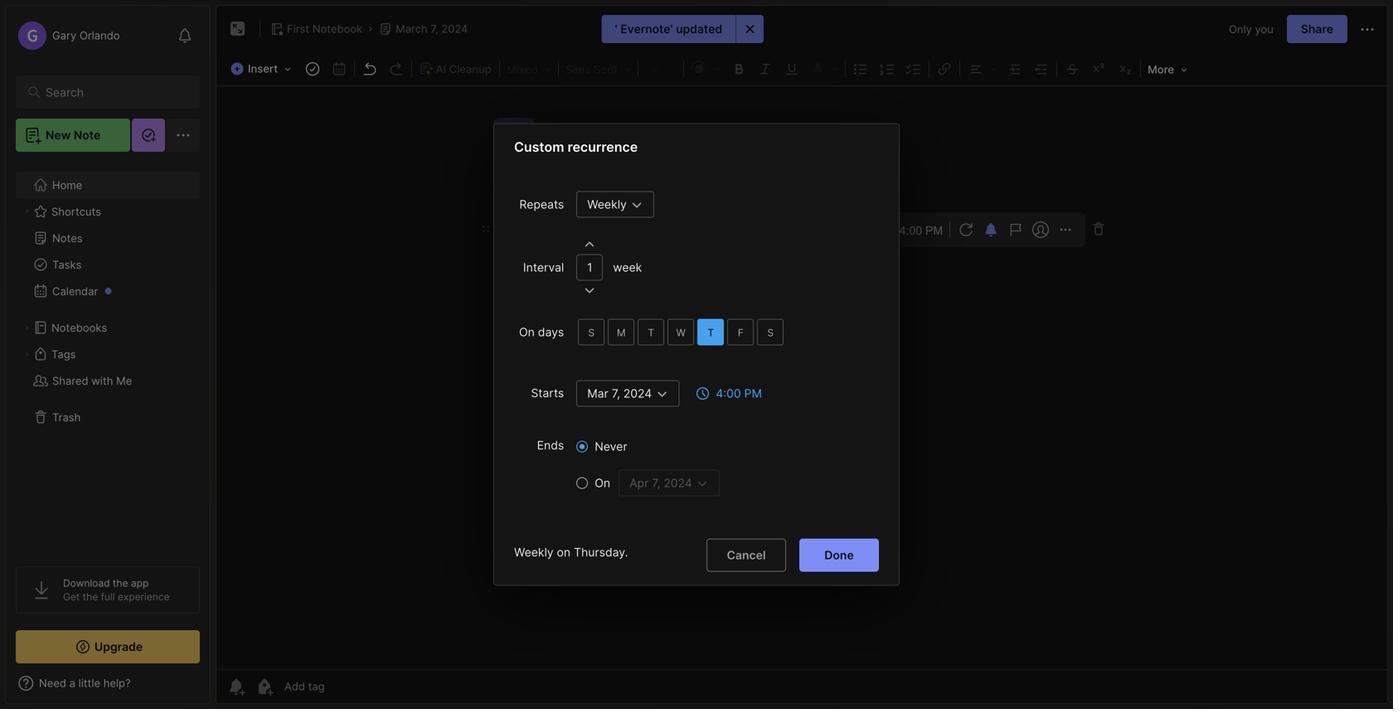 Task type: locate. For each thing, give the bounding box(es) containing it.
expand tags image
[[22, 349, 32, 359]]

2024 inside button
[[441, 22, 468, 35]]

2024 right march
[[441, 22, 468, 35]]

tags button
[[16, 341, 199, 367]]

march 7, 2024 button
[[376, 17, 471, 41]]

2024 right mar
[[623, 386, 652, 401]]

1 horizontal spatial weekly
[[587, 197, 627, 211]]

experience
[[118, 591, 170, 603]]

notes
[[52, 232, 83, 244]]

new
[[46, 128, 71, 142]]

f
[[738, 327, 744, 339]]

home
[[52, 179, 82, 191]]

7, inside the march 7, 2024 button
[[431, 22, 438, 35]]

1 s button from the left
[[578, 319, 605, 345]]

1 horizontal spatial t
[[708, 327, 714, 339]]

2 t button from the left
[[698, 319, 724, 345]]

0 horizontal spatial s
[[588, 327, 595, 339]]

0 horizontal spatial 2024
[[441, 22, 468, 35]]

the
[[113, 577, 128, 589], [83, 591, 98, 603]]

tasks button
[[16, 251, 199, 278]]

1 horizontal spatial the
[[113, 577, 128, 589]]

1 horizontal spatial s
[[767, 327, 774, 339]]

task image
[[301, 57, 324, 80]]

weekly
[[587, 197, 627, 211], [514, 545, 554, 559]]

1 horizontal spatial 7,
[[612, 386, 620, 401]]

1 horizontal spatial 2024
[[623, 386, 652, 401]]

4:00 pm button
[[689, 382, 765, 405]]

weekly on thursday .
[[514, 545, 628, 559]]

0 vertical spatial 2024
[[441, 22, 468, 35]]

weekly left on on the bottom of page
[[514, 545, 554, 559]]

s button
[[578, 319, 605, 345], [757, 319, 784, 345]]

highlight image
[[805, 57, 844, 80]]

mar
[[587, 386, 609, 401]]

2024 for march 7, 2024
[[441, 22, 468, 35]]

expand notebooks image
[[22, 323, 32, 333]]

None search field
[[46, 82, 178, 102]]

expand note image
[[228, 19, 248, 39]]

tags
[[51, 348, 76, 361]]

on down never
[[595, 476, 610, 490]]

' evernote' updated
[[615, 22, 722, 36]]

tree containing home
[[6, 162, 210, 551]]

7, for march
[[431, 22, 438, 35]]

1 t button from the left
[[638, 319, 664, 345]]

0 horizontal spatial s button
[[578, 319, 605, 345]]

0 horizontal spatial on
[[519, 325, 535, 339]]

7, right march
[[431, 22, 438, 35]]

1 s from the left
[[588, 327, 595, 339]]

alignment image
[[962, 57, 1002, 80]]

on
[[557, 545, 571, 559]]

s
[[588, 327, 595, 339], [767, 327, 774, 339]]

2024 inside start date field
[[623, 386, 652, 401]]

'
[[615, 22, 617, 36]]

1 vertical spatial weekly
[[514, 545, 554, 559]]

7, right mar
[[612, 386, 620, 401]]

on for on days
[[519, 325, 535, 339]]

new note
[[46, 128, 101, 142]]

thursday
[[574, 545, 625, 559]]

7, inside start date field
[[612, 386, 620, 401]]

t button right w button at left top
[[698, 319, 724, 345]]

calendar
[[52, 285, 98, 298]]

t right the w at the left top of the page
[[708, 327, 714, 339]]

weekly for weekly
[[587, 197, 627, 211]]

2 s button from the left
[[757, 319, 784, 345]]

on
[[519, 325, 535, 339], [595, 476, 610, 490]]

weekly inside frequency "field"
[[587, 197, 627, 211]]

more image
[[1143, 58, 1193, 80]]

t for 2nd t 'button' from the left
[[708, 327, 714, 339]]

weekly for weekly on thursday .
[[514, 545, 554, 559]]

0 vertical spatial 7,
[[431, 22, 438, 35]]

1 horizontal spatial s button
[[757, 319, 784, 345]]

the down download
[[83, 591, 98, 603]]

calendar button
[[16, 278, 199, 304]]

main element
[[0, 0, 216, 709]]

never
[[595, 440, 627, 454]]

weekly down recurrence
[[587, 197, 627, 211]]

1 t from the left
[[648, 327, 654, 339]]

0 horizontal spatial weekly
[[514, 545, 554, 559]]

0 horizontal spatial 7,
[[431, 22, 438, 35]]

1 vertical spatial on
[[595, 476, 610, 490]]

first notebook
[[287, 22, 363, 35]]

1 vertical spatial the
[[83, 591, 98, 603]]

t button
[[638, 319, 664, 345], [698, 319, 724, 345]]

note
[[74, 128, 101, 142]]

1 horizontal spatial on
[[595, 476, 610, 490]]

cancel button
[[707, 539, 786, 572]]

0 vertical spatial weekly
[[587, 197, 627, 211]]

first notebook button
[[267, 17, 366, 41]]

.
[[625, 545, 628, 559]]

m button
[[608, 319, 635, 345]]

done
[[825, 548, 854, 562]]

undo image
[[358, 57, 382, 80]]

2024
[[441, 22, 468, 35], [623, 386, 652, 401]]

notes link
[[16, 225, 199, 251]]

march 7, 2024
[[396, 22, 468, 35]]

2 t from the left
[[708, 327, 714, 339]]

7,
[[431, 22, 438, 35], [612, 386, 620, 401]]

with
[[91, 374, 113, 387]]

s button left m 'button'
[[578, 319, 605, 345]]

0 horizontal spatial t button
[[638, 319, 664, 345]]

app
[[131, 577, 149, 589]]

Frequency field
[[577, 191, 654, 218]]

1 vertical spatial 7,
[[612, 386, 620, 401]]

t button right m 'button'
[[638, 319, 664, 345]]

share button
[[1287, 15, 1348, 43]]

0 vertical spatial on
[[519, 325, 535, 339]]

f button
[[727, 319, 754, 345]]

s right f
[[767, 327, 774, 339]]

s button right f button
[[757, 319, 784, 345]]

get
[[63, 591, 80, 603]]

tree
[[6, 162, 210, 551]]

1 horizontal spatial t button
[[698, 319, 724, 345]]

shortcuts button
[[16, 198, 199, 225]]

only you
[[1229, 23, 1274, 35]]

0 horizontal spatial t
[[648, 327, 654, 339]]

on left days in the top of the page
[[519, 325, 535, 339]]

custom
[[514, 139, 564, 155]]

t
[[648, 327, 654, 339], [708, 327, 714, 339]]

me
[[116, 374, 132, 387]]

shortcuts
[[51, 205, 101, 218]]

1 vertical spatial 2024
[[623, 386, 652, 401]]

the up 'full'
[[113, 577, 128, 589]]

s left the 'm'
[[588, 327, 595, 339]]

t right the 'm'
[[648, 327, 654, 339]]



Task type: describe. For each thing, give the bounding box(es) containing it.
done button
[[799, 539, 879, 572]]

trash
[[52, 411, 81, 424]]

shared with me
[[52, 374, 132, 387]]

Start date field
[[577, 380, 679, 407]]

custom recurrence
[[514, 139, 638, 155]]

notebook
[[312, 22, 363, 35]]

0 horizontal spatial the
[[83, 591, 98, 603]]

none search field inside main element
[[46, 82, 178, 102]]

2 s from the left
[[767, 327, 774, 339]]

trash link
[[16, 404, 199, 430]]

updated
[[676, 22, 722, 36]]

ends
[[537, 438, 564, 452]]

2024 for mar 7, 2024
[[623, 386, 652, 401]]

full
[[101, 591, 115, 603]]

4:00
[[716, 386, 741, 401]]

shared with me link
[[16, 367, 199, 394]]

mar 7, 2024
[[587, 386, 652, 401]]

Note Editor text field
[[216, 85, 1387, 669]]

upgrade
[[94, 640, 143, 654]]

t for second t 'button' from right
[[648, 327, 654, 339]]

download
[[63, 577, 110, 589]]

evernote'
[[620, 22, 673, 36]]

font color image
[[686, 57, 726, 80]]

heading level image
[[502, 58, 557, 80]]

interval
[[523, 260, 564, 275]]

font family image
[[561, 58, 636, 80]]

recurrence
[[568, 139, 638, 155]]

4:00 pm
[[716, 386, 762, 401]]

only
[[1229, 23, 1252, 35]]

cancel
[[727, 548, 766, 562]]

home link
[[16, 172, 200, 198]]

notebooks
[[51, 321, 107, 334]]

first
[[287, 22, 309, 35]]

upgrade button
[[16, 630, 200, 663]]

insert image
[[226, 58, 299, 80]]

' evernote' updated alert
[[602, 15, 764, 43]]

tree inside main element
[[6, 162, 210, 551]]

on for on
[[595, 476, 610, 490]]

Search text field
[[46, 85, 178, 100]]

w
[[676, 327, 686, 339]]

0 vertical spatial the
[[113, 577, 128, 589]]

shared
[[52, 374, 88, 387]]

starts
[[531, 386, 564, 400]]

days
[[538, 325, 564, 339]]

m
[[617, 327, 626, 339]]

pm
[[744, 386, 762, 401]]

download the app get the full experience
[[63, 577, 170, 603]]

font size image
[[640, 58, 682, 80]]

tasks
[[52, 258, 82, 271]]

march
[[396, 22, 428, 35]]

on days
[[519, 325, 564, 339]]

share
[[1301, 22, 1334, 36]]

7, for mar
[[612, 386, 620, 401]]

week
[[613, 260, 642, 275]]

repeats
[[519, 197, 564, 211]]

add a reminder image
[[226, 677, 246, 697]]

add tag image
[[255, 677, 275, 697]]

note window element
[[216, 5, 1388, 704]]

notebooks link
[[16, 314, 199, 341]]

w button
[[668, 319, 694, 345]]

you
[[1255, 23, 1274, 35]]



Task type: vqa. For each thing, say whether or not it's contained in the screenshot.
the rightmost S "button"
yes



